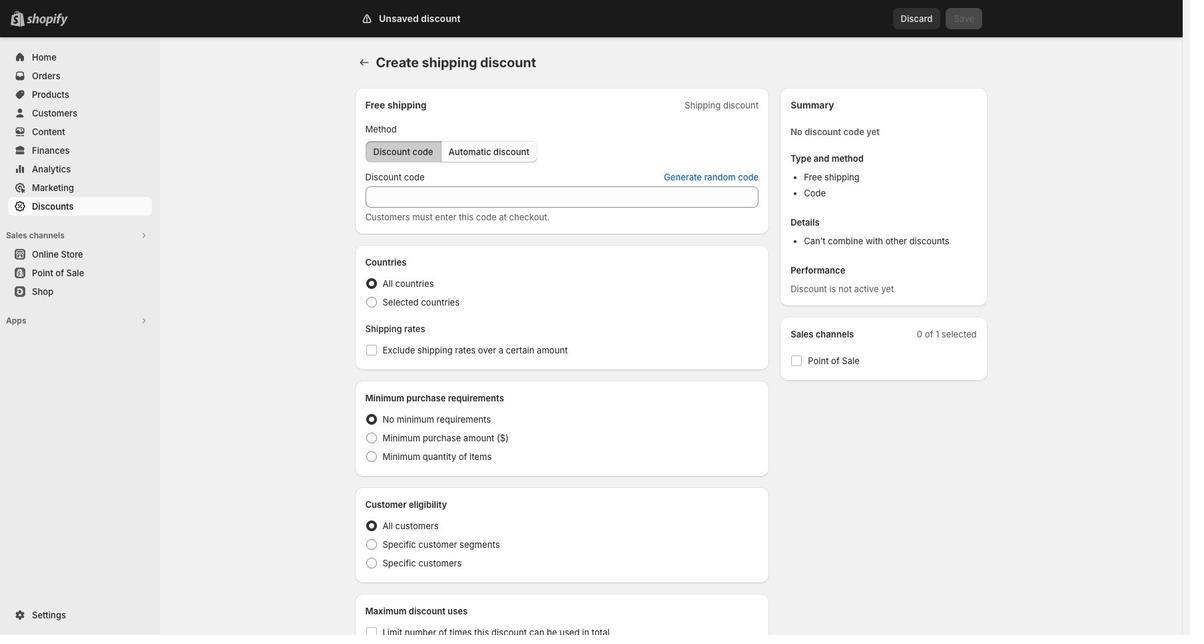 Task type: vqa. For each thing, say whether or not it's contained in the screenshot.
text box
yes



Task type: locate. For each thing, give the bounding box(es) containing it.
shopify image
[[27, 13, 68, 27]]

None text field
[[365, 187, 759, 208]]



